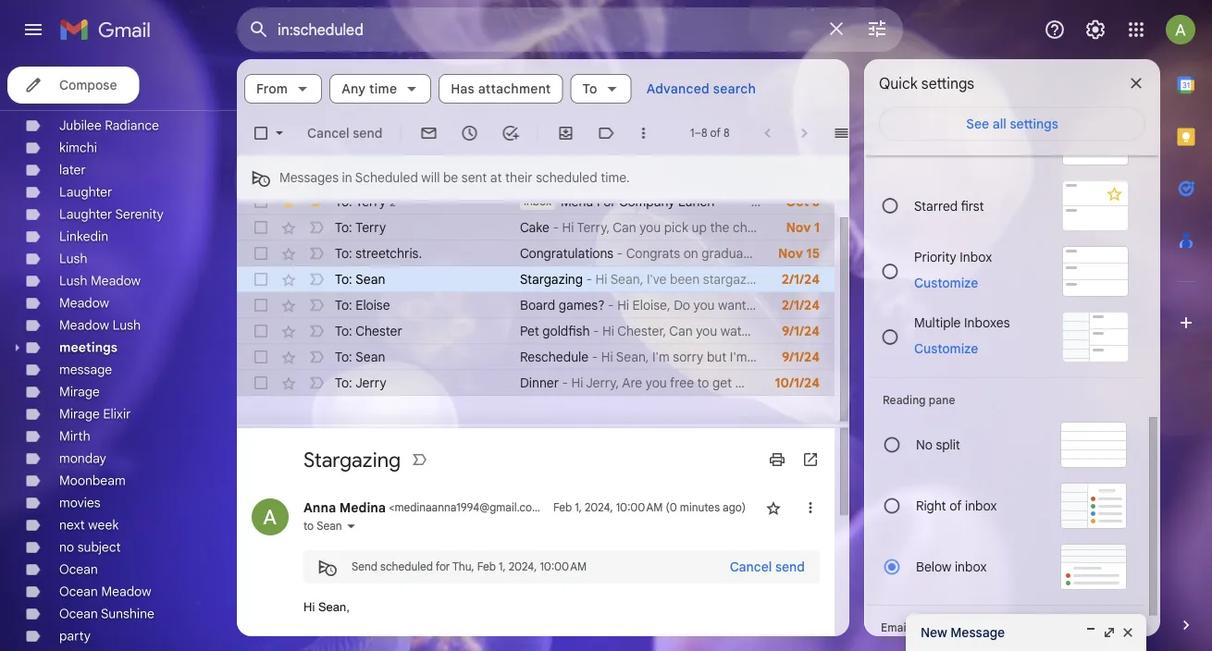 Task type: describe. For each thing, give the bounding box(es) containing it.
games?
[[559, 297, 605, 313]]

sean for stargazing
[[356, 271, 385, 287]]

sunshine
[[101, 606, 155, 623]]

0 horizontal spatial feb
[[477, 560, 496, 574]]

learning
[[438, 636, 481, 650]]

1 horizontal spatial scheduled
[[536, 170, 598, 186]]

6
[[813, 193, 820, 209]]

are
[[623, 375, 643, 391]]

no
[[917, 437, 933, 453]]

meetings link
[[59, 340, 118, 356]]

0 horizontal spatial 2024,
[[509, 560, 537, 574]]

message link
[[59, 362, 112, 378]]

to: terry 2
[[335, 193, 396, 209]]

below inbox
[[917, 559, 987, 576]]

ocean meadow link
[[59, 584, 151, 600]]

i've
[[304, 636, 322, 650]]

next week link
[[59, 518, 119, 534]]

- right congratulations at the top of the page
[[617, 245, 623, 261]]

1
[[815, 219, 820, 235]]

not important switch for dinner
[[307, 374, 326, 392]]

oct 6
[[786, 193, 820, 209]]

messages in scheduled will be sent at their scheduled time.
[[280, 170, 630, 186]]

meadow up meadow link in the left top of the page
[[91, 273, 141, 289]]

about
[[484, 636, 514, 650]]

2 row from the top
[[237, 214, 835, 240]]

right of inbox
[[917, 498, 998, 515]]

2024, inside cell
[[585, 501, 613, 515]]

quick settings
[[880, 74, 975, 93]]

ocean meadow
[[59, 584, 151, 600]]

- right cake at the left top of page
[[553, 219, 559, 235]]

to: chester
[[335, 323, 402, 339]]

new
[[921, 625, 948, 641]]

gmail image
[[59, 11, 160, 48]]

6 row from the top
[[237, 318, 835, 344]]

2/1/24 for stargazing -
[[782, 271, 820, 287]]

to: for reschedule
[[335, 349, 352, 365]]

meadow down meadow link in the left top of the page
[[59, 318, 109, 334]]

settings inside button
[[1010, 116, 1059, 132]]

mirth link
[[59, 429, 90, 445]]

to: terry
[[335, 219, 386, 235]]

our
[[517, 636, 535, 650]]

feb 1, 2024, 10:00 am (0 minutes ago) cell
[[554, 498, 746, 517]]

menu for company lunch -
[[561, 193, 728, 209]]

search
[[714, 81, 757, 97]]

customize button for multiple
[[904, 338, 990, 360]]

8 row from the top
[[237, 370, 891, 396]]

nov for nov 15
[[779, 245, 804, 261]]

not important switch for congratulations
[[307, 244, 326, 262]]

multiple
[[915, 315, 961, 331]]

5 row from the top
[[237, 292, 835, 318]]

meetings
[[59, 340, 118, 356]]

0 horizontal spatial hi
[[304, 600, 315, 614]]

email threading element
[[881, 621, 1130, 635]]

nov for nov 1
[[786, 219, 811, 235]]

- down "games?"
[[594, 323, 599, 339]]

snooze image
[[460, 124, 479, 143]]

monday
[[59, 451, 106, 467]]

mirth
[[59, 429, 90, 445]]

10/1/24
[[775, 375, 820, 391]]

1 row from the top
[[237, 188, 835, 214]]

streetchris.
[[356, 245, 422, 261]]

nov 15
[[779, 245, 820, 261]]

messages
[[280, 170, 339, 186]]

i've been stargazing and learning about our solar system. let's plan a night of telescope
[[304, 636, 771, 652]]

1 vertical spatial scheduled
[[381, 560, 433, 574]]

not important switch for cake
[[307, 218, 326, 237]]

radiance
[[105, 118, 159, 134]]

plan
[[641, 636, 664, 650]]

stargazing for stargazing
[[304, 447, 401, 472]]

laughter link
[[59, 184, 112, 200]]

to: sean for reschedule
[[335, 349, 385, 365]]

lush meadow link
[[59, 273, 141, 289]]

ocean for ocean sunshine
[[59, 606, 98, 623]]

multiple inboxes
[[915, 315, 1011, 331]]

next
[[59, 518, 85, 534]]

1 horizontal spatial anna
[[861, 375, 891, 391]]

mirage link
[[59, 384, 100, 400]]

support image
[[1044, 19, 1067, 41]]

lunch
[[679, 193, 715, 209]]

jubilee
[[59, 118, 102, 134]]

stargazing -
[[520, 271, 596, 287]]

from button
[[244, 74, 322, 104]]

linkedin
[[59, 229, 108, 245]]

to sean
[[304, 519, 342, 533]]

lush for lush link
[[59, 251, 87, 267]]

close image
[[1121, 626, 1136, 641]]

send scheduled for thu, feb 1, 2024, 10:00 am
[[352, 560, 587, 574]]

quick settings element
[[880, 74, 975, 107]]

add to tasks image
[[501, 124, 520, 143]]

a
[[667, 636, 674, 650]]

to: for dinner
[[335, 375, 352, 391]]

move to inbox image
[[557, 124, 575, 143]]

Not starred checkbox
[[765, 498, 783, 517]]

kimchi link
[[59, 140, 97, 156]]

2 vertical spatial lush
[[113, 318, 141, 334]]

pop out image
[[1103, 626, 1118, 641]]

not important switch for reschedule
[[307, 348, 326, 366]]

no subject
[[59, 540, 121, 556]]

1 vertical spatial 10:00 am
[[540, 560, 587, 574]]

to: eloise
[[335, 297, 390, 313]]

laughter for laughter link at the left of page
[[59, 184, 112, 200]]

to: for stargazing
[[335, 271, 352, 287]]

important according to google magic. switch
[[307, 192, 326, 211]]

been
[[325, 636, 352, 650]]

reschedule
[[520, 349, 589, 365]]

pet
[[520, 323, 540, 339]]

pet goldfish -
[[520, 323, 603, 339]]

congratulations -
[[520, 245, 627, 261]]

Search mail text field
[[278, 20, 815, 39]]

reading pane element
[[883, 393, 1128, 407]]

0 vertical spatial settings
[[922, 74, 975, 93]]

send
[[352, 560, 378, 574]]

priority inbox
[[915, 249, 993, 265]]

customize for multiple
[[915, 341, 979, 357]]

dinner
[[736, 375, 773, 391]]

jerry,
[[586, 375, 620, 391]]

1 to: from the top
[[335, 193, 352, 209]]

reading pane
[[883, 393, 956, 407]]

inboxes
[[965, 315, 1011, 331]]

- up jerry,
[[592, 349, 598, 365]]

10:00 am inside feb 1, 2024, 10:00 am (0 minutes ago) cell
[[616, 501, 663, 515]]



Task type: locate. For each thing, give the bounding box(es) containing it.
2 2/1/24 from the top
[[782, 297, 820, 313]]

tonight?
[[777, 375, 825, 391]]

inbox right right
[[966, 498, 998, 515]]

laughter down laughter link at the left of page
[[59, 206, 112, 223]]

no subject link
[[59, 540, 121, 556]]

reschedule -
[[520, 349, 602, 365]]

1 horizontal spatial stargazing
[[520, 271, 583, 287]]

to: streetchris.
[[335, 245, 422, 261]]

menu
[[561, 193, 594, 209]]

row up board
[[237, 266, 835, 292]]

oct
[[786, 193, 809, 209]]

of inside i've been stargazing and learning about our solar system. let's plan a night of telescope
[[706, 636, 716, 650]]

congratulations
[[520, 245, 614, 261]]

of right right
[[950, 498, 962, 515]]

0 vertical spatial customize button
[[904, 272, 990, 295]]

lush link
[[59, 251, 87, 267]]

anna right 'best,'
[[861, 375, 891, 391]]

row down board
[[237, 318, 835, 344]]

to: up to: jerry at left bottom
[[335, 349, 352, 365]]

1 horizontal spatial hi
[[572, 375, 584, 391]]

later
[[59, 162, 86, 178]]

later link
[[59, 162, 86, 178]]

sent
[[462, 170, 487, 186]]

0 vertical spatial 9/1/24
[[782, 323, 820, 339]]

anna up to sean
[[304, 499, 336, 515]]

0 vertical spatial stargazing
[[520, 271, 583, 287]]

sean for reschedule
[[356, 349, 385, 365]]

dinner - hi jerry, are you free to get dinner tonight? best, anna
[[520, 375, 891, 391]]

cake -
[[520, 219, 563, 235]]

1 to: sean from the top
[[335, 271, 385, 287]]

row up congratulations at the top of the page
[[237, 214, 835, 240]]

sean
[[356, 271, 385, 287], [356, 349, 385, 365], [317, 519, 342, 533]]

hi
[[572, 375, 584, 391], [304, 600, 315, 614]]

minimize image
[[1084, 626, 1099, 641]]

1 laughter from the top
[[59, 184, 112, 200]]

- right 'dinner'
[[563, 375, 569, 391]]

telescope
[[720, 636, 771, 650]]

4 row from the top
[[237, 266, 835, 292]]

medinaanna1994@gmail.com
[[395, 501, 542, 515]]

settings
[[922, 74, 975, 93], [1010, 116, 1059, 132]]

1 vertical spatial 1,
[[499, 560, 506, 574]]

row up 'dinner'
[[237, 344, 835, 370]]

meadow up the meadow lush
[[59, 295, 109, 312]]

terry for to: terry 2
[[356, 193, 386, 209]]

0 vertical spatial customize
[[915, 275, 979, 291]]

lush for lush meadow
[[59, 273, 87, 289]]

0 horizontal spatial settings
[[922, 74, 975, 93]]

1 vertical spatial customize
[[915, 341, 979, 357]]

meadow lush link
[[59, 318, 141, 334]]

nov
[[786, 219, 811, 235], [779, 245, 804, 261]]

2 to: from the top
[[335, 219, 352, 235]]

customize button down 'multiple'
[[904, 338, 990, 360]]

compose button
[[7, 67, 139, 104]]

and
[[414, 636, 434, 650]]

1 vertical spatial 2/1/24
[[782, 297, 820, 313]]

0 vertical spatial 1,
[[575, 501, 582, 515]]

1 horizontal spatial 10:00 am
[[616, 501, 663, 515]]

you
[[646, 375, 667, 391]]

not important switch for pet goldfish
[[307, 322, 326, 340]]

to:
[[335, 193, 352, 209], [335, 219, 352, 235], [335, 245, 352, 261], [335, 271, 352, 287], [335, 297, 352, 313], [335, 323, 352, 339], [335, 349, 352, 365], [335, 375, 352, 391]]

to: sean up to: jerry at left bottom
[[335, 349, 385, 365]]

be
[[443, 170, 459, 186]]

feb inside cell
[[554, 501, 572, 515]]

1 vertical spatial sean
[[356, 349, 385, 365]]

- right "games?"
[[608, 297, 614, 313]]

sean up eloise
[[356, 271, 385, 287]]

1 customize button from the top
[[904, 272, 990, 295]]

no split
[[917, 437, 961, 453]]

1 terry from the top
[[356, 193, 386, 209]]

mirage for the mirage link
[[59, 384, 100, 400]]

first
[[962, 198, 985, 214]]

settings right quick on the right top of page
[[922, 74, 975, 93]]

cake
[[520, 219, 550, 235]]

0 vertical spatial anna
[[861, 375, 891, 391]]

their
[[506, 170, 533, 186]]

0 horizontal spatial to
[[304, 519, 314, 533]]

0 vertical spatial nov
[[786, 219, 811, 235]]

to: down in
[[335, 193, 352, 209]]

0 vertical spatial 2/1/24
[[782, 271, 820, 287]]

1 vertical spatial lush
[[59, 273, 87, 289]]

jubilee radiance
[[59, 118, 159, 134]]

anna medina cell
[[304, 499, 547, 515]]

9/1/24 for reschedule -
[[782, 349, 820, 365]]

customize button down priority inbox
[[904, 272, 990, 295]]

subject
[[78, 540, 121, 556]]

to: for board
[[335, 297, 352, 313]]

to: sean up to: eloise
[[335, 271, 385, 287]]

not important switch for stargazing
[[307, 270, 326, 288]]

to inside row
[[698, 375, 710, 391]]

2 to: sean from the top
[[335, 349, 385, 365]]

1 horizontal spatial 2024,
[[585, 501, 613, 515]]

sean down medina
[[317, 519, 342, 533]]

message
[[59, 362, 112, 378]]

main menu image
[[22, 19, 44, 41]]

row
[[237, 188, 835, 214], [237, 214, 835, 240], [237, 240, 835, 266], [237, 266, 835, 292], [237, 292, 835, 318], [237, 318, 835, 344], [237, 344, 835, 370], [237, 370, 891, 396]]

terry down the to: terry 2
[[356, 219, 386, 235]]

stargazing up medina
[[304, 447, 401, 472]]

row down cake at the left top of page
[[237, 240, 835, 266]]

settings image
[[1085, 19, 1107, 41]]

None checkbox
[[252, 124, 270, 143], [252, 244, 270, 262], [252, 296, 270, 314], [252, 374, 270, 392], [252, 124, 270, 143], [252, 244, 270, 262], [252, 296, 270, 314], [252, 374, 270, 392]]

- up "games?"
[[587, 271, 593, 287]]

2 customize from the top
[[915, 341, 979, 357]]

not important switch for board games?
[[307, 296, 326, 314]]

1 vertical spatial stargazing
[[304, 447, 401, 472]]

3 to: from the top
[[335, 245, 352, 261]]

mirage down the mirage link
[[59, 406, 100, 423]]

advanced search button
[[639, 72, 764, 106]]

7 to: from the top
[[335, 349, 352, 365]]

kimchi
[[59, 140, 97, 156]]

customize down 'multiple'
[[915, 341, 979, 357]]

0 horizontal spatial 10:00 am
[[540, 560, 587, 574]]

monday link
[[59, 451, 106, 467]]

row up cake at the left top of page
[[237, 188, 835, 214]]

1 vertical spatial settings
[[1010, 116, 1059, 132]]

0 vertical spatial 2024,
[[585, 501, 613, 515]]

7 row from the top
[[237, 344, 835, 370]]

1 9/1/24 from the top
[[782, 323, 820, 339]]

0 vertical spatial to: sean
[[335, 271, 385, 287]]

0 vertical spatial inbox
[[966, 498, 998, 515]]

thu,
[[453, 560, 475, 574]]

5 to: from the top
[[335, 297, 352, 313]]

row down reschedule -
[[237, 370, 891, 396]]

1 vertical spatial anna
[[304, 499, 336, 515]]

inbox
[[960, 249, 993, 265]]

to: for cake
[[335, 219, 352, 235]]

settings right all
[[1010, 116, 1059, 132]]

15
[[807, 245, 820, 261]]

to
[[698, 375, 710, 391], [304, 519, 314, 533]]

0 horizontal spatial 1,
[[499, 560, 506, 574]]

9/1/24 for pet goldfish -
[[782, 323, 820, 339]]

1 vertical spatial nov
[[779, 245, 804, 261]]

ocean link
[[59, 562, 98, 578]]

1 customize from the top
[[915, 275, 979, 291]]

tab list
[[1161, 59, 1213, 585]]

to: down to: eloise
[[335, 323, 352, 339]]

laughter down later link
[[59, 184, 112, 200]]

ocean up party on the left bottom of the page
[[59, 606, 98, 623]]

2 9/1/24 from the top
[[782, 349, 820, 365]]

0 vertical spatial scheduled
[[536, 170, 598, 186]]

0 vertical spatial laughter
[[59, 184, 112, 200]]

1 vertical spatial to
[[304, 519, 314, 533]]

not important switch
[[307, 218, 326, 237], [307, 244, 326, 262], [307, 270, 326, 288], [307, 296, 326, 314], [307, 322, 326, 340], [307, 348, 326, 366], [307, 374, 326, 392], [410, 450, 429, 469]]

to: left jerry
[[335, 375, 352, 391]]

10:00 am left the (0
[[616, 501, 663, 515]]

to up "hi sean,"
[[304, 519, 314, 533]]

serenity
[[115, 206, 164, 223]]

0 vertical spatial sean
[[356, 271, 385, 287]]

0 vertical spatial lush
[[59, 251, 87, 267]]

terry left 2
[[356, 193, 386, 209]]

3 ocean from the top
[[59, 606, 98, 623]]

get
[[713, 375, 732, 391]]

to: down to: terry
[[335, 245, 352, 261]]

feb
[[554, 501, 572, 515], [477, 560, 496, 574]]

1 vertical spatial to: sean
[[335, 349, 385, 365]]

ocean down no subject
[[59, 562, 98, 578]]

- right lunch
[[718, 193, 724, 209]]

1 vertical spatial mirage
[[59, 406, 100, 423]]

to: for pet
[[335, 323, 352, 339]]

1 vertical spatial laughter
[[59, 206, 112, 223]]

2 terry from the top
[[356, 219, 386, 235]]

anna medina < medinaanna1994@gmail.com
[[304, 499, 542, 515]]

1 horizontal spatial 1,
[[575, 501, 582, 515]]

1 horizontal spatial settings
[[1010, 116, 1059, 132]]

0 horizontal spatial scheduled
[[381, 560, 433, 574]]

board games? -
[[520, 297, 618, 313]]

toggle split pane mode image
[[833, 124, 851, 143]]

no
[[59, 540, 74, 556]]

customize
[[915, 275, 979, 291], [915, 341, 979, 357]]

see all settings button
[[880, 107, 1146, 141]]

customize down priority inbox
[[915, 275, 979, 291]]

1 vertical spatial hi
[[304, 600, 315, 614]]

0 horizontal spatial anna
[[304, 499, 336, 515]]

None checkbox
[[252, 218, 270, 237], [252, 270, 270, 288], [252, 322, 270, 340], [252, 348, 270, 366], [252, 218, 270, 237], [252, 270, 270, 288], [252, 322, 270, 340], [252, 348, 270, 366]]

below
[[917, 559, 952, 576]]

2 customize button from the top
[[904, 338, 990, 360]]

jubilee radiance link
[[59, 118, 159, 134]]

1 vertical spatial terry
[[356, 219, 386, 235]]

(0
[[666, 501, 678, 515]]

2 laughter from the top
[[59, 206, 112, 223]]

1, inside cell
[[575, 501, 582, 515]]

sean,
[[318, 600, 350, 614]]

system.
[[568, 636, 609, 650]]

meadow lush
[[59, 318, 141, 334]]

lush up the "meetings" link
[[113, 318, 141, 334]]

1 horizontal spatial of
[[950, 498, 962, 515]]

2 ocean from the top
[[59, 584, 98, 600]]

1 vertical spatial ocean
[[59, 584, 98, 600]]

let's
[[612, 636, 637, 650]]

0 vertical spatial terry
[[356, 193, 386, 209]]

0 vertical spatial mirage
[[59, 384, 100, 400]]

to: jerry
[[335, 375, 387, 391]]

of right night
[[706, 636, 716, 650]]

next week
[[59, 518, 119, 534]]

nov left 15
[[779, 245, 804, 261]]

to: left eloise
[[335, 297, 352, 313]]

2024, right "thu,"
[[509, 560, 537, 574]]

2 vertical spatial ocean
[[59, 606, 98, 623]]

1 horizontal spatial feb
[[554, 501, 572, 515]]

free
[[670, 375, 694, 391]]

laughter
[[59, 184, 112, 200], [59, 206, 112, 223]]

2024, left the (0
[[585, 501, 613, 515]]

advanced search options image
[[859, 10, 896, 47]]

feb 1, 2024, 10:00 am (0 minutes ago)
[[554, 501, 746, 515]]

to: for congratulations
[[335, 245, 352, 261]]

terry for to: terry
[[356, 219, 386, 235]]

3 row from the top
[[237, 240, 835, 266]]

inbox right below
[[955, 559, 987, 576]]

at
[[490, 170, 502, 186]]

from
[[256, 81, 288, 97]]

1 vertical spatial of
[[706, 636, 716, 650]]

ocean down "ocean" link
[[59, 584, 98, 600]]

will
[[422, 170, 440, 186]]

ocean for ocean meadow
[[59, 584, 98, 600]]

scheduled
[[536, 170, 598, 186], [381, 560, 433, 574]]

hi sean,
[[304, 600, 353, 614]]

4 to: from the top
[[335, 271, 352, 287]]

0 horizontal spatial stargazing
[[304, 447, 401, 472]]

1 vertical spatial inbox
[[955, 559, 987, 576]]

1 vertical spatial feb
[[477, 560, 496, 574]]

navigation
[[0, 59, 237, 652]]

board
[[520, 297, 556, 313]]

0 vertical spatial hi
[[572, 375, 584, 391]]

party link
[[59, 629, 91, 645]]

1 horizontal spatial to
[[698, 375, 710, 391]]

1 vertical spatial customize button
[[904, 338, 990, 360]]

0 horizontal spatial of
[[706, 636, 716, 650]]

0 vertical spatial to
[[698, 375, 710, 391]]

2
[[390, 195, 396, 209]]

2 mirage from the top
[[59, 406, 100, 423]]

mark as unread image
[[420, 124, 438, 143]]

-
[[718, 193, 724, 209], [553, 219, 559, 235], [617, 245, 623, 261], [587, 271, 593, 287], [608, 297, 614, 313], [594, 323, 599, 339], [592, 349, 598, 365], [563, 375, 569, 391]]

to: sean for stargazing
[[335, 271, 385, 287]]

clear search image
[[818, 10, 855, 47]]

sean up jerry
[[356, 349, 385, 365]]

row up pet
[[237, 292, 835, 318]]

customize for priority
[[915, 275, 979, 291]]

ocean for "ocean" link
[[59, 562, 98, 578]]

scheduled up menu on the top left of the page
[[536, 170, 598, 186]]

0 vertical spatial of
[[950, 498, 962, 515]]

laughter for laughter serenity
[[59, 206, 112, 223]]

None search field
[[237, 7, 904, 52]]

mirage for mirage elixir
[[59, 406, 100, 423]]

threading
[[913, 621, 965, 635]]

0 vertical spatial ocean
[[59, 562, 98, 578]]

to: up to: eloise
[[335, 271, 352, 287]]

week
[[88, 518, 119, 534]]

see
[[967, 116, 990, 132]]

mirage
[[59, 384, 100, 400], [59, 406, 100, 423]]

company
[[619, 193, 675, 209]]

lush down lush link
[[59, 273, 87, 289]]

movies
[[59, 495, 101, 512]]

ocean
[[59, 562, 98, 578], [59, 584, 98, 600], [59, 606, 98, 623]]

1 mirage from the top
[[59, 384, 100, 400]]

linkedin link
[[59, 229, 108, 245]]

1 2/1/24 from the top
[[782, 271, 820, 287]]

stargazing main content
[[237, 59, 891, 652]]

to left get
[[698, 375, 710, 391]]

search mail image
[[243, 13, 276, 46]]

0 vertical spatial feb
[[554, 501, 572, 515]]

2/1/24 for board games? -
[[782, 297, 820, 313]]

ago)
[[723, 501, 746, 515]]

2 vertical spatial sean
[[317, 519, 342, 533]]

terry
[[356, 193, 386, 209], [356, 219, 386, 235]]

hi left sean,
[[304, 600, 315, 614]]

lush down linkedin link at top left
[[59, 251, 87, 267]]

1 vertical spatial 9/1/24
[[782, 349, 820, 365]]

for
[[436, 560, 450, 574]]

2/1/24
[[782, 271, 820, 287], [782, 297, 820, 313]]

stargazing up board
[[520, 271, 583, 287]]

1 vertical spatial 2024,
[[509, 560, 537, 574]]

1 ocean from the top
[[59, 562, 98, 578]]

chester
[[356, 323, 402, 339]]

moonbeam
[[59, 473, 126, 489]]

mirage down message "link"
[[59, 384, 100, 400]]

meadow up the sunshine
[[101, 584, 151, 600]]

right
[[917, 498, 947, 515]]

elixir
[[103, 406, 131, 423]]

0 vertical spatial 10:00 am
[[616, 501, 663, 515]]

nov left 1
[[786, 219, 811, 235]]

hi left jerry,
[[572, 375, 584, 391]]

see all settings
[[967, 116, 1059, 132]]

navigation containing compose
[[0, 59, 237, 652]]

scheduled left for
[[381, 560, 433, 574]]

customize button for priority
[[904, 272, 990, 295]]

8 to: from the top
[[335, 375, 352, 391]]

6 to: from the top
[[335, 323, 352, 339]]

mirage elixir
[[59, 406, 131, 423]]

to: down the to: terry 2
[[335, 219, 352, 235]]

stargazing for stargazing -
[[520, 271, 583, 287]]

10:00 am up solar
[[540, 560, 587, 574]]



Task type: vqa. For each thing, say whether or not it's contained in the screenshot.
the bottom Cell
no



